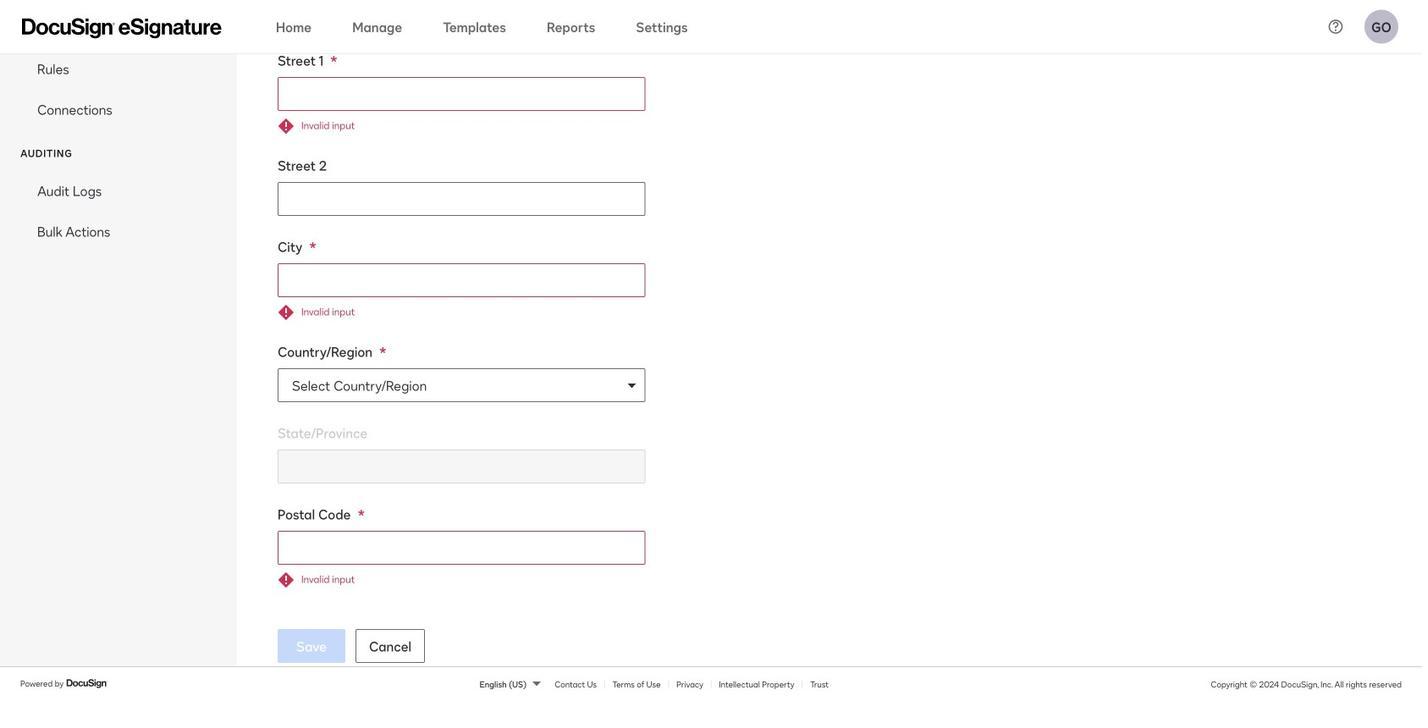 Task type: describe. For each thing, give the bounding box(es) containing it.
docusign admin image
[[22, 18, 222, 39]]

docusign image
[[66, 677, 109, 690]]

agreement actions element
[[0, 48, 237, 130]]



Task type: locate. For each thing, give the bounding box(es) containing it.
None text field
[[279, 183, 645, 215], [279, 451, 645, 483], [279, 183, 645, 215], [279, 451, 645, 483]]

auditing element
[[0, 170, 237, 252]]

None text field
[[279, 78, 645, 110], [279, 264, 645, 296], [279, 532, 645, 564], [279, 78, 645, 110], [279, 264, 645, 296], [279, 532, 645, 564]]



Task type: vqa. For each thing, say whether or not it's contained in the screenshot.
DocuSign IMAGE on the left bottom of page
yes



